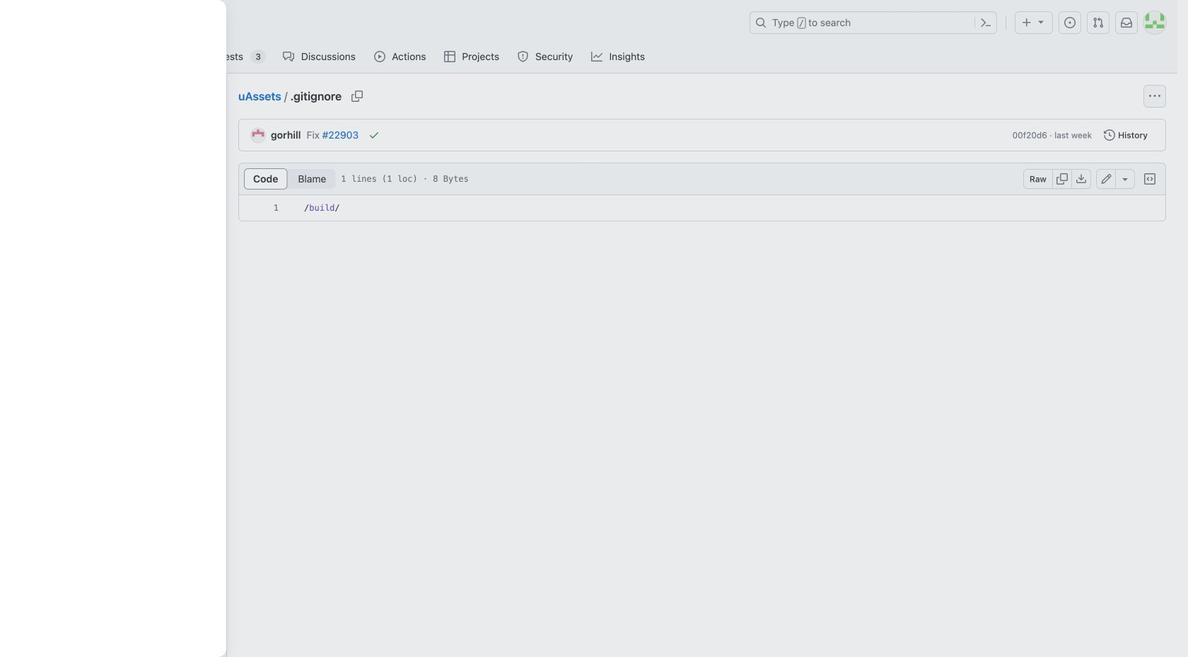 Task type: locate. For each thing, give the bounding box(es) containing it.
copy path image
[[352, 91, 363, 102]]

open symbols panel tooltip
[[1141, 169, 1161, 189]]

download raw content image
[[1076, 173, 1088, 185]]

edit file image
[[1102, 173, 1113, 185]]

file view element
[[244, 168, 336, 190]]

notifications image
[[1122, 17, 1133, 28]]

git pull request image
[[1093, 17, 1105, 28]]

check image
[[369, 130, 380, 141]]

triangle down image
[[1036, 16, 1047, 27]]



Task type: describe. For each thing, give the bounding box(es) containing it.
issue opened image
[[1065, 17, 1076, 28]]

draggable pane splitter slider
[[225, 74, 229, 657]]

command palette image
[[981, 17, 992, 28]]

more file actions image
[[1150, 91, 1161, 102]]

more edit options image
[[1120, 173, 1132, 185]]

copy raw content image
[[1057, 173, 1069, 185]]

history image
[[1105, 130, 1116, 141]]

plus image
[[1022, 17, 1033, 28]]



Task type: vqa. For each thing, say whether or not it's contained in the screenshot.
the git pull request image at the right of the page
yes



